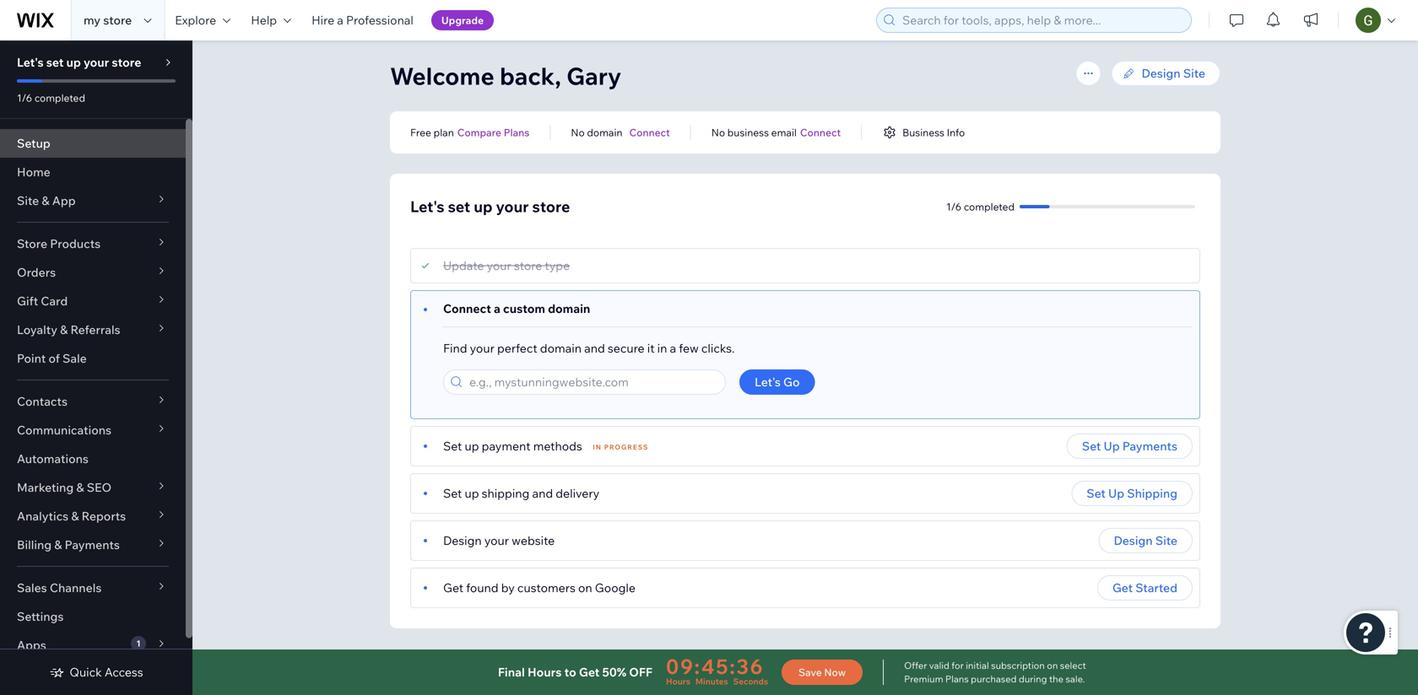 Task type: vqa. For each thing, say whether or not it's contained in the screenshot.
rightmost Turn on Automation
no



Task type: describe. For each thing, give the bounding box(es) containing it.
setup link
[[0, 129, 186, 158]]

2 horizontal spatial connect
[[800, 126, 841, 139]]

shipping
[[1128, 486, 1178, 501]]

business
[[903, 126, 945, 139]]

get found by customers on google
[[443, 581, 636, 596]]

initial
[[966, 660, 989, 672]]

let's go
[[755, 375, 800, 390]]

customers
[[518, 581, 576, 596]]

store
[[17, 236, 47, 251]]

by
[[501, 581, 515, 596]]

point
[[17, 351, 46, 366]]

get started button
[[1098, 576, 1193, 601]]

hire a professional link
[[302, 0, 424, 41]]

store left type
[[514, 258, 542, 273]]

website
[[512, 534, 555, 548]]

analytics
[[17, 509, 69, 524]]

products
[[50, 236, 101, 251]]

progress
[[604, 443, 649, 452]]

connect link for no business email connect
[[800, 125, 841, 140]]

0 vertical spatial site
[[1184, 66, 1206, 81]]

in progress
[[593, 443, 649, 452]]

purchased
[[971, 674, 1017, 686]]

setup
[[17, 136, 50, 151]]

set up shipping and delivery
[[443, 486, 600, 501]]

clicks.
[[702, 341, 735, 356]]

no for no domain
[[571, 126, 585, 139]]

set for set up shipping and delivery
[[443, 486, 462, 501]]

go
[[784, 375, 800, 390]]

sale.
[[1066, 674, 1085, 686]]

analytics & reports
[[17, 509, 126, 524]]

type
[[545, 258, 570, 273]]

payment
[[482, 439, 531, 454]]

set inside the sidebar element
[[46, 55, 64, 70]]

minutes
[[696, 677, 728, 687]]

premium
[[905, 674, 944, 686]]

card
[[41, 294, 68, 309]]

store up type
[[532, 197, 570, 216]]

1 horizontal spatial get
[[579, 665, 600, 680]]

your inside the sidebar element
[[84, 55, 109, 70]]

select
[[1060, 660, 1087, 672]]

store right "my"
[[103, 13, 132, 27]]

now
[[825, 667, 846, 679]]

delivery
[[556, 486, 600, 501]]

free
[[410, 126, 432, 139]]

store inside the sidebar element
[[112, 55, 141, 70]]

offer valid for initial subscription on select premium plans purchased during the sale.
[[905, 660, 1087, 686]]

no business email connect
[[712, 126, 841, 139]]

2 vertical spatial a
[[670, 341, 677, 356]]

set for set up payment methods
[[443, 439, 462, 454]]

set for set up payments
[[1082, 439, 1101, 454]]

your for design
[[485, 534, 509, 548]]

0 horizontal spatial on
[[578, 581, 593, 596]]

update
[[443, 258, 484, 273]]

stands
[[706, 650, 744, 665]]

my
[[84, 13, 101, 27]]

wix
[[681, 650, 703, 665]]

store products button
[[0, 230, 186, 258]]

with
[[747, 650, 771, 665]]

design site link
[[1112, 61, 1221, 86]]

1 vertical spatial let's
[[410, 197, 445, 216]]

valid
[[930, 660, 950, 672]]

analytics & reports button
[[0, 502, 186, 531]]

channels
[[50, 581, 102, 596]]

orders
[[17, 265, 56, 280]]

gary
[[567, 61, 622, 91]]

compare
[[458, 126, 502, 139]]

payments for set up payments
[[1123, 439, 1178, 454]]

set up shipping
[[1087, 486, 1178, 501]]

hours for final
[[528, 665, 562, 680]]

help button
[[241, 0, 302, 41]]

compare plans link
[[458, 125, 530, 140]]

reports
[[82, 509, 126, 524]]

marketing & seo
[[17, 481, 112, 495]]

welcome back, gary
[[390, 61, 622, 91]]

design inside button
[[1114, 534, 1153, 548]]

design site inside design site button
[[1114, 534, 1178, 548]]

your
[[858, 650, 883, 665]]

1 horizontal spatial connect
[[630, 126, 670, 139]]

50%
[[603, 665, 627, 680]]

shipping
[[482, 486, 530, 501]]

save now
[[799, 667, 846, 679]]

& for loyalty
[[60, 323, 68, 337]]

set up payment methods
[[443, 439, 583, 454]]

get for get started
[[1113, 581, 1133, 596]]

during
[[1019, 674, 1048, 686]]

home
[[17, 165, 50, 179]]

save now button
[[782, 660, 863, 686]]

methods
[[533, 439, 583, 454]]

subscription
[[992, 660, 1045, 672]]

1 horizontal spatial 1/6
[[947, 201, 962, 213]]

hire
[[312, 13, 335, 27]]

1
[[136, 639, 141, 649]]

1 horizontal spatial completed
[[964, 201, 1015, 213]]

let's inside the sidebar element
[[17, 55, 44, 70]]

site inside dropdown button
[[17, 193, 39, 208]]

09:45:36 hours minutes seconds
[[666, 654, 769, 687]]

domain for perfect
[[540, 341, 582, 356]]

back,
[[500, 61, 561, 91]]

hours for 09:45:36
[[666, 677, 691, 687]]

off
[[629, 665, 653, 680]]

1/6 completed inside the sidebar element
[[17, 92, 85, 104]]

point of sale link
[[0, 345, 186, 373]]

design site button
[[1099, 529, 1193, 554]]

settings link
[[0, 603, 186, 632]]

communications button
[[0, 416, 186, 445]]

get for get found by customers on google
[[443, 581, 464, 596]]

no for no business email
[[712, 126, 725, 139]]

find your perfect domain and secure it in a few clicks.
[[443, 341, 735, 356]]

domain for custom
[[548, 301, 591, 316]]

the
[[1050, 674, 1064, 686]]

automations
[[17, 452, 89, 467]]



Task type: locate. For each thing, give the bounding box(es) containing it.
let's up setup on the left top
[[17, 55, 44, 70]]

set up set up shipping
[[1082, 439, 1101, 454]]

on up the
[[1047, 660, 1058, 672]]

2 vertical spatial domain
[[540, 341, 582, 356]]

payments inside popup button
[[65, 538, 120, 553]]

professional
[[346, 13, 414, 27]]

plans inside offer valid for initial subscription on select premium plans purchased during the sale.
[[946, 674, 969, 686]]

completed down info
[[964, 201, 1015, 213]]

1/6 completed down info
[[947, 201, 1015, 213]]

domain right perfect
[[540, 341, 582, 356]]

my store
[[84, 13, 132, 27]]

1 vertical spatial payments
[[65, 538, 120, 553]]

connect link
[[630, 125, 670, 140], [800, 125, 841, 140]]

let's set up your store inside the sidebar element
[[17, 55, 141, 70]]

0 horizontal spatial get
[[443, 581, 464, 596]]

& left seo
[[76, 481, 84, 495]]

1 vertical spatial 1/6
[[947, 201, 962, 213]]

access
[[105, 665, 143, 680]]

a left the custom
[[494, 301, 501, 316]]

your for find
[[470, 341, 495, 356]]

1 horizontal spatial no
[[712, 126, 725, 139]]

1/6 completed
[[17, 92, 85, 104], [947, 201, 1015, 213]]

0 horizontal spatial hours
[[528, 665, 562, 680]]

gift card
[[17, 294, 68, 309]]

set left the shipping
[[1087, 486, 1106, 501]]

plan
[[434, 126, 454, 139]]

0 horizontal spatial and
[[532, 486, 553, 501]]

up left the shipping
[[1109, 486, 1125, 501]]

let's
[[17, 55, 44, 70], [410, 197, 445, 216], [755, 375, 781, 390]]

design
[[1142, 66, 1181, 81], [443, 534, 482, 548], [1114, 534, 1153, 548]]

your down "my"
[[84, 55, 109, 70]]

help
[[251, 13, 277, 27]]

plans
[[504, 126, 530, 139], [946, 674, 969, 686]]

your right find
[[470, 341, 495, 356]]

hours down wix
[[666, 677, 691, 687]]

hours
[[528, 665, 562, 680], [666, 677, 691, 687]]

set up update
[[448, 197, 471, 216]]

save
[[799, 667, 822, 679]]

0 vertical spatial plans
[[504, 126, 530, 139]]

a for custom
[[494, 301, 501, 316]]

domain up find your perfect domain and secure it in a few clicks.
[[548, 301, 591, 316]]

business info button
[[883, 125, 965, 140]]

let's set up your store up update your store type
[[410, 197, 570, 216]]

1/6 up setup on the left top
[[17, 92, 32, 104]]

design site inside design site link
[[1142, 66, 1206, 81]]

0 vertical spatial 1/6 completed
[[17, 92, 85, 104]]

on left google
[[578, 581, 593, 596]]

get left started
[[1113, 581, 1133, 596]]

1/6 inside the sidebar element
[[17, 92, 32, 104]]

connect link for no domain connect
[[630, 125, 670, 140]]

up inside the sidebar element
[[66, 55, 81, 70]]

0 horizontal spatial set
[[46, 55, 64, 70]]

1 vertical spatial let's set up your store
[[410, 197, 570, 216]]

payments inside button
[[1123, 439, 1178, 454]]

up up setup link
[[66, 55, 81, 70]]

let's up update
[[410, 197, 445, 216]]

1 vertical spatial plans
[[946, 674, 969, 686]]

get left 'found'
[[443, 581, 464, 596]]

1/6 down info
[[947, 201, 962, 213]]

loyalty
[[17, 323, 57, 337]]

your up update your store type
[[496, 197, 529, 216]]

info
[[947, 126, 965, 139]]

completed
[[34, 92, 85, 104], [964, 201, 1015, 213]]

hire a professional
[[312, 13, 414, 27]]

0 vertical spatial up
[[1104, 439, 1120, 454]]

support
[[886, 650, 932, 665]]

sale
[[63, 351, 87, 366]]

&
[[42, 193, 49, 208], [60, 323, 68, 337], [76, 481, 84, 495], [71, 509, 79, 524], [54, 538, 62, 553]]

1/6 completed up setup on the left top
[[17, 92, 85, 104]]

billing & payments button
[[0, 531, 186, 560]]

let's set up your store down "my"
[[17, 55, 141, 70]]

started
[[1136, 581, 1178, 596]]

2 connect link from the left
[[800, 125, 841, 140]]

your left website
[[485, 534, 509, 548]]

upgrade button
[[431, 10, 494, 30]]

2 horizontal spatial a
[[670, 341, 677, 356]]

2 vertical spatial let's
[[755, 375, 781, 390]]

set up payments
[[1082, 439, 1178, 454]]

custom
[[503, 301, 545, 316]]

& for site
[[42, 193, 49, 208]]

set left shipping at the left bottom
[[443, 486, 462, 501]]

0 vertical spatial completed
[[34, 92, 85, 104]]

perfect
[[497, 341, 538, 356]]

site
[[1184, 66, 1206, 81], [17, 193, 39, 208], [1156, 534, 1178, 548]]

0 vertical spatial payments
[[1123, 439, 1178, 454]]

point of sale
[[17, 351, 87, 366]]

2 no from the left
[[712, 126, 725, 139]]

let's inside button
[[755, 375, 781, 390]]

0 horizontal spatial 1/6
[[17, 92, 32, 104]]

get inside get started button
[[1113, 581, 1133, 596]]

set up shipping button
[[1072, 481, 1193, 507]]

0 horizontal spatial let's set up your store
[[17, 55, 141, 70]]

2 vertical spatial site
[[1156, 534, 1178, 548]]

1 vertical spatial up
[[1109, 486, 1125, 501]]

set up payments button
[[1067, 434, 1193, 459]]

up for shipping
[[1109, 486, 1125, 501]]

contacts
[[17, 394, 68, 409]]

sidebar element
[[0, 41, 193, 696]]

0 horizontal spatial payments
[[65, 538, 120, 553]]

plans down for
[[946, 674, 969, 686]]

and left secure
[[584, 341, 605, 356]]

2 horizontal spatial let's
[[755, 375, 781, 390]]

gift card button
[[0, 287, 186, 316]]

show
[[825, 650, 856, 665]]

set for set up shipping
[[1087, 486, 1106, 501]]

let's set up your store
[[17, 55, 141, 70], [410, 197, 570, 216]]

0 horizontal spatial plans
[[504, 126, 530, 139]]

final hours to get 50% off
[[498, 665, 653, 680]]

quick access
[[70, 665, 143, 680]]

a right "in"
[[670, 341, 677, 356]]

0 horizontal spatial 1/6 completed
[[17, 92, 85, 104]]

0 vertical spatial domain
[[587, 126, 623, 139]]

home link
[[0, 158, 186, 187]]

completed up setup on the left top
[[34, 92, 85, 104]]

hours left to
[[528, 665, 562, 680]]

domain down "gary"
[[587, 126, 623, 139]]

loyalty & referrals button
[[0, 316, 186, 345]]

few
[[679, 341, 699, 356]]

marketing
[[17, 481, 74, 495]]

0 horizontal spatial completed
[[34, 92, 85, 104]]

payments for billing & payments
[[65, 538, 120, 553]]

get right to
[[579, 665, 600, 680]]

a
[[337, 13, 344, 27], [494, 301, 501, 316], [670, 341, 677, 356]]

0 horizontal spatial let's
[[17, 55, 44, 70]]

up
[[66, 55, 81, 70], [474, 197, 493, 216], [465, 439, 479, 454], [465, 486, 479, 501]]

0 horizontal spatial site
[[17, 193, 39, 208]]

of
[[49, 351, 60, 366]]

offer
[[905, 660, 928, 672]]

2 horizontal spatial site
[[1184, 66, 1206, 81]]

quick
[[70, 665, 102, 680]]

& left app
[[42, 193, 49, 208]]

store down my store on the left top of the page
[[112, 55, 141, 70]]

1 vertical spatial domain
[[548, 301, 591, 316]]

1 horizontal spatial connect link
[[800, 125, 841, 140]]

set left payment
[[443, 439, 462, 454]]

hours inside 09:45:36 hours minutes seconds
[[666, 677, 691, 687]]

gift
[[17, 294, 38, 309]]

0 horizontal spatial connect
[[443, 301, 491, 316]]

email
[[772, 126, 797, 139]]

let's left go
[[755, 375, 781, 390]]

1 connect link from the left
[[630, 125, 670, 140]]

& right billing
[[54, 538, 62, 553]]

1 vertical spatial completed
[[964, 201, 1015, 213]]

1 horizontal spatial 1/6 completed
[[947, 201, 1015, 213]]

your
[[84, 55, 109, 70], [496, 197, 529, 216], [487, 258, 512, 273], [470, 341, 495, 356], [485, 534, 509, 548]]

& for marketing
[[76, 481, 84, 495]]

& for analytics
[[71, 509, 79, 524]]

google
[[595, 581, 636, 596]]

to
[[565, 665, 577, 680]]

1 no from the left
[[571, 126, 585, 139]]

& left reports
[[71, 509, 79, 524]]

connect
[[630, 126, 670, 139], [800, 126, 841, 139], [443, 301, 491, 316]]

1 vertical spatial on
[[1047, 660, 1058, 672]]

1 horizontal spatial on
[[1047, 660, 1058, 672]]

completed inside the sidebar element
[[34, 92, 85, 104]]

secure
[[608, 341, 645, 356]]

orders button
[[0, 258, 186, 287]]

0 horizontal spatial no
[[571, 126, 585, 139]]

0 vertical spatial set
[[46, 55, 64, 70]]

payments up the shipping
[[1123, 439, 1178, 454]]

up up set up shipping
[[1104, 439, 1120, 454]]

2 horizontal spatial get
[[1113, 581, 1133, 596]]

referrals
[[71, 323, 120, 337]]

up up update
[[474, 197, 493, 216]]

1 horizontal spatial set
[[448, 197, 471, 216]]

1 vertical spatial design site
[[1114, 534, 1178, 548]]

1 horizontal spatial site
[[1156, 534, 1178, 548]]

contacts button
[[0, 388, 186, 416]]

let's go button
[[740, 370, 815, 395]]

and left "delivery"
[[532, 486, 553, 501]]

up for payments
[[1104, 439, 1120, 454]]

1 horizontal spatial payments
[[1123, 439, 1178, 454]]

a for professional
[[337, 13, 344, 27]]

billing
[[17, 538, 52, 553]]

1 vertical spatial 1/6 completed
[[947, 201, 1015, 213]]

your right update
[[487, 258, 512, 273]]

0 vertical spatial and
[[584, 341, 605, 356]]

in
[[658, 341, 667, 356]]

site & app
[[17, 193, 76, 208]]

1 horizontal spatial let's set up your store
[[410, 197, 570, 216]]

1 vertical spatial site
[[17, 193, 39, 208]]

ukraine
[[774, 650, 818, 665]]

& right loyalty
[[60, 323, 68, 337]]

and
[[584, 341, 605, 356], [532, 486, 553, 501]]

& inside popup button
[[54, 538, 62, 553]]

show your support button
[[825, 650, 932, 665]]

1 vertical spatial a
[[494, 301, 501, 316]]

domain
[[587, 126, 623, 139], [548, 301, 591, 316], [540, 341, 582, 356]]

apps
[[17, 638, 46, 653]]

e.g., mystunningwebsite.com field
[[464, 371, 720, 394]]

payments down analytics & reports dropdown button
[[65, 538, 120, 553]]

no left business
[[712, 126, 725, 139]]

welcome
[[390, 61, 495, 91]]

app
[[52, 193, 76, 208]]

no down "gary"
[[571, 126, 585, 139]]

1 horizontal spatial hours
[[666, 677, 691, 687]]

set
[[443, 439, 462, 454], [1082, 439, 1101, 454], [443, 486, 462, 501], [1087, 486, 1106, 501]]

0 vertical spatial on
[[578, 581, 593, 596]]

1 vertical spatial and
[[532, 486, 553, 501]]

site inside button
[[1156, 534, 1178, 548]]

set up setup on the left top
[[46, 55, 64, 70]]

1 horizontal spatial a
[[494, 301, 501, 316]]

0 horizontal spatial connect link
[[630, 125, 670, 140]]

0 vertical spatial let's
[[17, 55, 44, 70]]

0 vertical spatial a
[[337, 13, 344, 27]]

a right the hire
[[337, 13, 344, 27]]

for
[[952, 660, 964, 672]]

1 horizontal spatial plans
[[946, 674, 969, 686]]

0 vertical spatial let's set up your store
[[17, 55, 141, 70]]

1/6
[[17, 92, 32, 104], [947, 201, 962, 213]]

update your store type
[[443, 258, 570, 273]]

up left shipping at the left bottom
[[465, 486, 479, 501]]

& for billing
[[54, 538, 62, 553]]

0 vertical spatial design site
[[1142, 66, 1206, 81]]

Search for tools, apps, help & more... field
[[898, 8, 1186, 32]]

seconds
[[733, 677, 769, 687]]

your for update
[[487, 258, 512, 273]]

1 vertical spatial set
[[448, 197, 471, 216]]

plans right compare
[[504, 126, 530, 139]]

1 horizontal spatial let's
[[410, 197, 445, 216]]

on inside offer valid for initial subscription on select premium plans purchased during the sale.
[[1047, 660, 1058, 672]]

0 horizontal spatial a
[[337, 13, 344, 27]]

up left payment
[[465, 439, 479, 454]]

wix stands with ukraine show your support
[[681, 650, 932, 665]]

1 horizontal spatial and
[[584, 341, 605, 356]]

business info
[[903, 126, 965, 139]]

0 vertical spatial 1/6
[[17, 92, 32, 104]]

sales
[[17, 581, 47, 596]]



